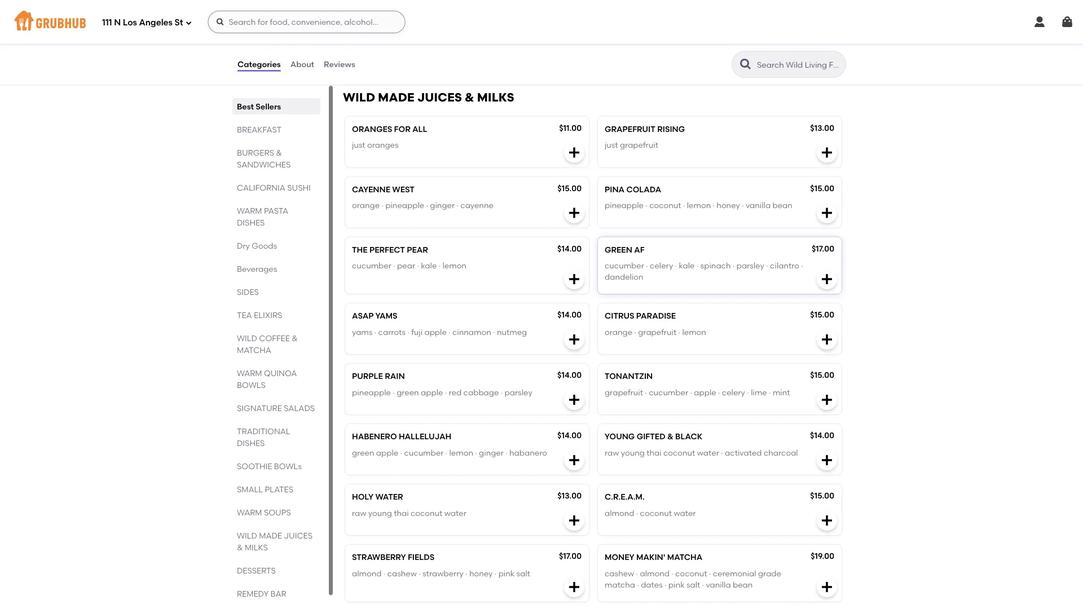 Task type: locate. For each thing, give the bounding box(es) containing it.
wild inside "wild coffee & matcha"
[[237, 333, 257, 343]]

signature salads tab
[[237, 402, 316, 414]]

svg image for miso
[[567, 46, 581, 59]]

Search Wild Living Foods search field
[[756, 59, 842, 70]]

1 cashew from the left
[[387, 569, 417, 579]]

1 horizontal spatial parsley
[[737, 261, 764, 271]]

0 vertical spatial juices
[[417, 90, 462, 105]]

0 vertical spatial $17.00
[[812, 244, 834, 253]]

wild made juices & milks up desserts tab
[[237, 531, 313, 552]]

pineapple
[[385, 201, 424, 210], [605, 201, 644, 210], [352, 388, 391, 397]]

small plates
[[237, 485, 293, 494]]

salt inside cashew · almond · coconut · ceremonial grade matcha ·  dates · pink salt · vanilla bean
[[686, 580, 700, 590]]

1 warm from the top
[[237, 206, 262, 215]]

1 horizontal spatial kale
[[679, 261, 695, 271]]

svg image
[[1033, 15, 1046, 29], [1061, 15, 1074, 29], [185, 19, 192, 26], [567, 46, 581, 59], [567, 146, 581, 160], [820, 146, 834, 160], [567, 206, 581, 220], [820, 206, 834, 220], [567, 333, 581, 347], [567, 581, 581, 594], [820, 581, 834, 594]]

0 vertical spatial made
[[378, 90, 414, 105]]

yams
[[375, 312, 397, 321]]

kale left spinach
[[679, 261, 695, 271]]

cucumber
[[352, 261, 391, 271], [605, 261, 644, 271], [649, 388, 688, 397], [404, 448, 444, 458]]

citrus
[[605, 312, 634, 321]]

svg image for hallelujah
[[567, 454, 581, 468]]

0 horizontal spatial water
[[444, 509, 466, 518]]

made
[[378, 90, 414, 105], [259, 531, 282, 540]]

raw down young
[[605, 448, 619, 458]]

raw
[[605, 448, 619, 458], [352, 509, 366, 518]]

0 horizontal spatial almond
[[352, 569, 382, 579]]

apple down habenero
[[376, 448, 398, 458]]

2 just from the left
[[605, 140, 618, 150]]

$11.00
[[559, 123, 582, 133]]

honey
[[717, 201, 740, 210], [469, 569, 493, 579]]

almond · cashew · strawberry · honey · pink salt
[[352, 569, 530, 579]]

st
[[175, 18, 183, 28]]

water for young gifted & black
[[697, 448, 719, 458]]

california sushi
[[237, 183, 311, 192]]

gifted
[[637, 432, 665, 442]]

pineapple down purple
[[352, 388, 391, 397]]

1 vertical spatial celery
[[722, 388, 745, 397]]

pineapple · coconut · lemon · honey · vanilla bean
[[605, 201, 792, 210]]

raw down holy
[[352, 509, 366, 518]]

milks inside wild made juices & milks
[[245, 543, 268, 552]]

1 vertical spatial raw
[[352, 509, 366, 518]]

svg image for rain
[[567, 394, 581, 407]]

west
[[392, 185, 415, 194]]

1 vertical spatial wild
[[237, 333, 257, 343]]

honey for vanilla
[[717, 201, 740, 210]]

burgers & sandwiches tab
[[237, 147, 316, 170]]

remedy bar
[[237, 589, 286, 599]]

orange down cayenne
[[352, 201, 380, 210]]

0 horizontal spatial matcha
[[237, 345, 271, 355]]

best sellers tab
[[237, 100, 316, 112]]

·
[[382, 201, 384, 210], [426, 201, 428, 210], [457, 201, 459, 210], [646, 201, 647, 210], [683, 201, 685, 210], [713, 201, 715, 210], [742, 201, 744, 210], [393, 261, 395, 271], [417, 261, 419, 271], [439, 261, 441, 271], [646, 261, 648, 271], [675, 261, 677, 271], [697, 261, 699, 271], [733, 261, 735, 271], [766, 261, 768, 271], [801, 261, 803, 271], [374, 327, 376, 337], [407, 327, 409, 337], [449, 327, 451, 337], [493, 327, 495, 337], [634, 327, 636, 337], [678, 327, 680, 337], [393, 388, 395, 397], [445, 388, 447, 397], [501, 388, 503, 397], [645, 388, 647, 397], [690, 388, 692, 397], [718, 388, 720, 397], [747, 388, 749, 397], [769, 388, 771, 397], [400, 448, 402, 458], [445, 448, 447, 458], [475, 448, 477, 458], [506, 448, 508, 458], [721, 448, 723, 458], [636, 509, 638, 518], [383, 569, 385, 579], [419, 569, 421, 579], [465, 569, 467, 579], [495, 569, 497, 579], [636, 569, 638, 579], [671, 569, 673, 579], [709, 569, 711, 579], [637, 580, 639, 590], [665, 580, 667, 590], [702, 580, 704, 590]]

almond down "strawberry"
[[352, 569, 382, 579]]

pina colada
[[605, 185, 661, 194]]

almond up dates
[[640, 569, 670, 579]]

wild made juices & milks
[[343, 90, 514, 105], [237, 531, 313, 552]]

green apple · cucumber · lemon · ginger · habanero
[[352, 448, 547, 458]]

0 vertical spatial ginger
[[430, 201, 455, 210]]

1 vertical spatial vanilla
[[706, 580, 731, 590]]

orange
[[352, 201, 380, 210], [605, 327, 632, 337]]

1 vertical spatial parsley
[[505, 388, 532, 397]]

grapefruit down tonantzin
[[605, 388, 643, 397]]

1 vertical spatial young
[[368, 509, 392, 518]]

matcha up cashew · almond · coconut · ceremonial grade matcha ·  dates · pink salt · vanilla bean
[[667, 553, 702, 563]]

made up for
[[378, 90, 414, 105]]

1 vertical spatial dishes
[[237, 438, 265, 448]]

remedy
[[237, 589, 269, 599]]

1 vertical spatial juices
[[284, 531, 313, 540]]

svg image for gifted
[[820, 454, 834, 468]]

1 horizontal spatial just
[[605, 140, 618, 150]]

coffee
[[259, 333, 290, 343]]

green down rain
[[397, 388, 419, 397]]

af
[[634, 245, 645, 255]]

just down grapefruit
[[605, 140, 618, 150]]

almond for almond · cashew · strawberry · honey · pink salt
[[352, 569, 382, 579]]

pear
[[407, 245, 428, 255]]

dishes down traditional
[[237, 438, 265, 448]]

svg image for perfect
[[567, 273, 581, 286]]

1 horizontal spatial raw
[[605, 448, 619, 458]]

money
[[605, 553, 634, 563]]

1 dishes from the top
[[237, 218, 265, 227]]

1 horizontal spatial almond
[[605, 509, 634, 518]]

2 vertical spatial warm
[[237, 508, 262, 517]]

made down warm soups tab
[[259, 531, 282, 540]]

$17.00 for cucumber · celery · kale · spinach ·  parsley · cilantro · dandelion
[[812, 244, 834, 253]]

vanilla
[[746, 201, 771, 210], [706, 580, 731, 590]]

1 horizontal spatial $13.00
[[810, 123, 834, 133]]

0 horizontal spatial honey
[[469, 569, 493, 579]]

0 horizontal spatial just
[[352, 140, 365, 150]]

almond inside cashew · almond · coconut · ceremonial grade matcha ·  dates · pink salt · vanilla bean
[[640, 569, 670, 579]]

warm up bowls
[[237, 368, 262, 378]]

0 vertical spatial dishes
[[237, 218, 265, 227]]

1 vertical spatial honey
[[469, 569, 493, 579]]

1 vertical spatial salt
[[686, 580, 700, 590]]

dishes up dry goods on the left top
[[237, 218, 265, 227]]

3 warm from the top
[[237, 508, 262, 517]]

1 horizontal spatial bean
[[773, 201, 792, 210]]

$13.00 for raw young thai coconut water
[[558, 491, 582, 501]]

activated
[[725, 448, 762, 458]]

rain
[[385, 372, 405, 381]]

grapefruit down the grapefruit rising
[[620, 140, 658, 150]]

0 vertical spatial raw
[[605, 448, 619, 458]]

1 vertical spatial orange
[[605, 327, 632, 337]]

grapefruit down "paradise"
[[638, 327, 676, 337]]

wild down warm soups
[[237, 531, 257, 540]]

juices up 'all'
[[417, 90, 462, 105]]

holy water
[[352, 493, 403, 502]]

young down young
[[621, 448, 645, 458]]

warm inside warm pasta dishes
[[237, 206, 262, 215]]

cashew up 'matcha' at the bottom right of the page
[[605, 569, 634, 579]]

0 vertical spatial vanilla
[[746, 201, 771, 210]]

just down "oranges" on the top of page
[[352, 140, 365, 150]]

apple right fuji
[[424, 327, 447, 337]]

0 vertical spatial bean
[[773, 201, 792, 210]]

0 horizontal spatial bean
[[733, 580, 753, 590]]

0 horizontal spatial juices
[[284, 531, 313, 540]]

warm for bowls
[[237, 368, 262, 378]]

0 horizontal spatial kale
[[421, 261, 437, 271]]

2 vertical spatial grapefruit
[[605, 388, 643, 397]]

0 vertical spatial parsley
[[737, 261, 764, 271]]

wild made juices & milks up 'all'
[[343, 90, 514, 105]]

fields
[[408, 553, 435, 563]]

cilantro
[[770, 261, 799, 271]]

lime
[[751, 388, 767, 397]]

1 vertical spatial thai
[[394, 509, 409, 518]]

svg image for water
[[567, 514, 581, 528]]

thai
[[647, 448, 661, 458], [394, 509, 409, 518]]

1 horizontal spatial salt
[[686, 580, 700, 590]]

wild up "oranges" on the top of page
[[343, 90, 375, 105]]

miso image
[[504, 0, 589, 67]]

wild for wild made juices & milks tab
[[237, 531, 257, 540]]

warm down small
[[237, 508, 262, 517]]

$15.00 for celery
[[810, 371, 834, 380]]

svg image inside main navigation "navigation"
[[216, 17, 225, 27]]

1 vertical spatial warm
[[237, 368, 262, 378]]

1 horizontal spatial thai
[[647, 448, 661, 458]]

1 vertical spatial ginger
[[479, 448, 504, 458]]

kale inside cucumber · celery · kale · spinach ·  parsley · cilantro · dandelion
[[679, 261, 695, 271]]

green
[[397, 388, 419, 397], [352, 448, 374, 458]]

holy
[[352, 493, 374, 502]]

wild for wild coffee & matcha "tab"
[[237, 333, 257, 343]]

&
[[465, 90, 474, 105], [276, 148, 282, 157], [292, 333, 298, 343], [667, 432, 673, 442], [237, 543, 243, 552]]

beverages tab
[[237, 263, 316, 275]]

1 horizontal spatial matcha
[[667, 553, 702, 563]]

tonantzin
[[605, 372, 653, 381]]

1 horizontal spatial $17.00
[[812, 244, 834, 253]]

$13.00 for just grapefruit
[[810, 123, 834, 133]]

warm down california
[[237, 206, 262, 215]]

wild inside wild made juices & milks
[[237, 531, 257, 540]]

wild down tea
[[237, 333, 257, 343]]

1 kale from the left
[[421, 261, 437, 271]]

asap yams
[[352, 312, 397, 321]]

parsley left cilantro
[[737, 261, 764, 271]]

oranges
[[367, 140, 399, 150]]

1 vertical spatial milks
[[245, 543, 268, 552]]

thai down water
[[394, 509, 409, 518]]

0 vertical spatial celery
[[650, 261, 673, 271]]

soothie bowls tab
[[237, 460, 316, 472]]

sellers
[[256, 102, 281, 111]]

0 horizontal spatial thai
[[394, 509, 409, 518]]

1 just from the left
[[352, 140, 365, 150]]

0 vertical spatial thai
[[647, 448, 661, 458]]

0 horizontal spatial cashew
[[387, 569, 417, 579]]

remedy bar tab
[[237, 588, 316, 600]]

0 horizontal spatial young
[[368, 509, 392, 518]]

0 vertical spatial matcha
[[237, 345, 271, 355]]

young down holy water on the left of page
[[368, 509, 392, 518]]

1 vertical spatial matcha
[[667, 553, 702, 563]]

2 dishes from the top
[[237, 438, 265, 448]]

0 horizontal spatial raw
[[352, 509, 366, 518]]

1 vertical spatial $13.00
[[558, 491, 582, 501]]

fuji
[[411, 327, 423, 337]]

1 horizontal spatial milks
[[477, 90, 514, 105]]

1 horizontal spatial juices
[[417, 90, 462, 105]]

1 vertical spatial made
[[259, 531, 282, 540]]

cashew down strawberry fields
[[387, 569, 417, 579]]

1 horizontal spatial pink
[[668, 580, 685, 590]]

soups
[[264, 508, 291, 517]]

habenero hallelujah
[[352, 432, 451, 442]]

orange down 'citrus'
[[605, 327, 632, 337]]

about
[[290, 59, 314, 69]]

dishes inside the 'traditional dishes'
[[237, 438, 265, 448]]

coconut up fields
[[411, 509, 442, 518]]

milks
[[477, 90, 514, 105], [245, 543, 268, 552]]

coconut
[[649, 201, 681, 210], [663, 448, 695, 458], [411, 509, 442, 518], [640, 509, 672, 518], [675, 569, 707, 579]]

0 vertical spatial honey
[[717, 201, 740, 210]]

0 horizontal spatial parsley
[[505, 388, 532, 397]]

quinoa
[[264, 368, 297, 378]]

$17.00
[[812, 244, 834, 253], [559, 552, 582, 561]]

0 vertical spatial salt
[[516, 569, 530, 579]]

ginger left cayenne
[[430, 201, 455, 210]]

los
[[123, 18, 137, 28]]

0 vertical spatial young
[[621, 448, 645, 458]]

juices down the soups in the left bottom of the page
[[284, 531, 313, 540]]

ginger left habanero
[[479, 448, 504, 458]]

warm quinoa bowls tab
[[237, 367, 316, 391]]

kale down pear on the left of the page
[[421, 261, 437, 271]]

warm for dishes
[[237, 206, 262, 215]]

thai down young gifted & black at bottom right
[[647, 448, 661, 458]]

0 horizontal spatial green
[[352, 448, 374, 458]]

pineapple for pineapple · coconut · lemon · honey · vanilla bean
[[605, 201, 644, 210]]

$15.00 for honey
[[810, 184, 834, 193]]

almond
[[605, 509, 634, 518], [352, 569, 382, 579], [640, 569, 670, 579]]

lemon
[[687, 201, 711, 210], [443, 261, 466, 271], [682, 327, 706, 337], [449, 448, 473, 458]]

main navigation navigation
[[0, 0, 1083, 44]]

2 vertical spatial wild
[[237, 531, 257, 540]]

1 horizontal spatial made
[[378, 90, 414, 105]]

apple up black
[[694, 388, 716, 397]]

1 horizontal spatial orange
[[605, 327, 632, 337]]

ginger
[[430, 201, 455, 210], [479, 448, 504, 458]]

made inside wild made juices & milks
[[259, 531, 282, 540]]

svg image for oranges for all
[[567, 146, 581, 160]]

wild coffee & matcha
[[237, 333, 298, 355]]

coconut down money makin' matcha
[[675, 569, 707, 579]]

black
[[675, 432, 702, 442]]

2 kale from the left
[[679, 261, 695, 271]]

thai for gifted
[[647, 448, 661, 458]]

water for holy water
[[444, 509, 466, 518]]

warm pasta dishes tab
[[237, 205, 316, 228]]

warm inside warm quinoa bowls
[[237, 368, 262, 378]]

$14.00 for tonantzin
[[557, 371, 582, 380]]

1 vertical spatial pink
[[668, 580, 685, 590]]

0 horizontal spatial orange
[[352, 201, 380, 210]]

1 horizontal spatial cashew
[[605, 569, 634, 579]]

cashew · almond · coconut · ceremonial grade matcha ·  dates · pink salt · vanilla bean
[[605, 569, 781, 590]]

cucumber up "dandelion"
[[605, 261, 644, 271]]

cucumber down tonantzin
[[649, 388, 688, 397]]

matcha down coffee
[[237, 345, 271, 355]]

1 horizontal spatial honey
[[717, 201, 740, 210]]

0 vertical spatial pink
[[498, 569, 515, 579]]

0 vertical spatial milks
[[477, 90, 514, 105]]

juices inside wild made juices & milks
[[284, 531, 313, 540]]

dry goods
[[237, 241, 277, 250]]

warm soups tab
[[237, 507, 316, 518]]

bean inside cashew · almond · coconut · ceremonial grade matcha ·  dates · pink salt · vanilla bean
[[733, 580, 753, 590]]

just grapefruit
[[605, 140, 658, 150]]

svg image for money makin' matcha
[[820, 581, 834, 594]]

pineapple down pina colada
[[605, 201, 644, 210]]

desserts
[[237, 566, 276, 575]]

dishes
[[237, 218, 265, 227], [237, 438, 265, 448]]

thai for water
[[394, 509, 409, 518]]

parsley right cabbage
[[505, 388, 532, 397]]

tea elixirs tab
[[237, 309, 316, 321]]

1 horizontal spatial water
[[674, 509, 696, 518]]

pink
[[498, 569, 515, 579], [668, 580, 685, 590]]

1 vertical spatial $17.00
[[559, 552, 582, 561]]

svg image for af
[[820, 273, 834, 286]]

0 vertical spatial green
[[397, 388, 419, 397]]

wild
[[343, 90, 375, 105], [237, 333, 257, 343], [237, 531, 257, 540]]

cucumber inside cucumber · celery · kale · spinach ·  parsley · cilantro · dandelion
[[605, 261, 644, 271]]

$15.00 for cayenne
[[558, 184, 582, 193]]

parsley inside cucumber · celery · kale · spinach ·  parsley · cilantro · dandelion
[[737, 261, 764, 271]]

0 horizontal spatial wild made juices & milks
[[237, 531, 313, 552]]

1 vertical spatial wild made juices & milks
[[237, 531, 313, 552]]

& inside 'burgers & sandwiches'
[[276, 148, 282, 157]]

2 warm from the top
[[237, 368, 262, 378]]

1 horizontal spatial young
[[621, 448, 645, 458]]

just
[[352, 140, 365, 150], [605, 140, 618, 150]]

0 horizontal spatial pink
[[498, 569, 515, 579]]

0 horizontal spatial made
[[259, 531, 282, 540]]

svg image
[[216, 17, 225, 27], [567, 273, 581, 286], [820, 273, 834, 286], [820, 333, 834, 347], [567, 394, 581, 407], [820, 394, 834, 407], [567, 454, 581, 468], [820, 454, 834, 468], [567, 514, 581, 528], [820, 514, 834, 528]]

water
[[697, 448, 719, 458], [444, 509, 466, 518], [674, 509, 696, 518]]

0 horizontal spatial $13.00
[[558, 491, 582, 501]]

0 horizontal spatial milks
[[245, 543, 268, 552]]

matcha
[[237, 345, 271, 355], [667, 553, 702, 563]]

1 horizontal spatial wild made juices & milks
[[343, 90, 514, 105]]

2 cashew from the left
[[605, 569, 634, 579]]

0 horizontal spatial vanilla
[[706, 580, 731, 590]]

0 vertical spatial $13.00
[[810, 123, 834, 133]]

breakfast tab
[[237, 124, 316, 135]]

0 horizontal spatial celery
[[650, 261, 673, 271]]

breakfast
[[237, 125, 281, 134]]

1 vertical spatial bean
[[733, 580, 753, 590]]

0 vertical spatial orange
[[352, 201, 380, 210]]

2 horizontal spatial almond
[[640, 569, 670, 579]]

0 horizontal spatial $17.00
[[559, 552, 582, 561]]

svg image for grapefruit rising
[[820, 146, 834, 160]]

makin'
[[636, 553, 665, 563]]

tea elixirs
[[237, 310, 282, 320]]

green down habenero
[[352, 448, 374, 458]]

almond down c.r.e.a.m.
[[605, 509, 634, 518]]



Task type: describe. For each thing, give the bounding box(es) containing it.
elixirs
[[254, 310, 282, 320]]

grapefruit
[[605, 124, 655, 134]]

0 horizontal spatial ginger
[[430, 201, 455, 210]]

parsley for cabbage
[[505, 388, 532, 397]]

just for just grapefruit
[[605, 140, 618, 150]]

apple left the red
[[421, 388, 443, 397]]

honey for pink
[[469, 569, 493, 579]]

raw young thai coconut water · activated charcoal
[[605, 448, 798, 458]]

soothie bowls
[[237, 461, 302, 471]]

svg image for pina colada
[[820, 206, 834, 220]]

svg image for strawberry fields
[[567, 581, 581, 594]]

signature
[[237, 403, 282, 413]]

burgers & sandwiches
[[237, 148, 291, 169]]

beverages
[[237, 264, 277, 274]]

pina
[[605, 185, 625, 194]]

Search for food, convenience, alcohol... search field
[[208, 11, 405, 33]]

parsley for spinach
[[737, 261, 764, 271]]

money makin' matcha
[[605, 553, 702, 563]]

bowls
[[274, 461, 302, 471]]

almond for almond · coconut water
[[605, 509, 634, 518]]

$14.00 for citrus paradise
[[557, 310, 582, 320]]

dandelion
[[605, 272, 643, 282]]

traditional dishes tab
[[237, 425, 316, 449]]

svg image for cayenne west
[[567, 206, 581, 220]]

coconut inside cashew · almond · coconut · ceremonial grade matcha ·  dates · pink salt · vanilla bean
[[675, 569, 707, 579]]

wild made juices & milks tab
[[237, 530, 316, 553]]

grade
[[758, 569, 781, 579]]

kale for pear
[[421, 261, 437, 271]]

celery inside cucumber · celery · kale · spinach ·  parsley · cilantro · dandelion
[[650, 261, 673, 271]]

1 vertical spatial grapefruit
[[638, 327, 676, 337]]

0 vertical spatial wild made juices & milks
[[343, 90, 514, 105]]

raw for raw young thai coconut water · activated charcoal
[[605, 448, 619, 458]]

$17.00 for almond · cashew · strawberry · honey · pink salt
[[559, 552, 582, 561]]

small plates tab
[[237, 483, 316, 495]]

cinnamon
[[452, 327, 491, 337]]

wild coffee & matcha tab
[[237, 332, 316, 356]]

dry goods tab
[[237, 240, 316, 252]]

orange · grapefruit · lemon
[[605, 327, 706, 337]]

$14.00 for young gifted & black
[[557, 431, 582, 441]]

pasta
[[264, 206, 288, 215]]

0 horizontal spatial salt
[[516, 569, 530, 579]]

spinach
[[700, 261, 731, 271]]

the perfect pear
[[352, 245, 428, 255]]

miso
[[352, 1, 373, 11]]

traditional dishes
[[237, 426, 290, 448]]

warm quinoa bowls
[[237, 368, 297, 390]]

wild made juices & milks inside tab
[[237, 531, 313, 552]]

hallelujah
[[399, 432, 451, 442]]

burgers
[[237, 148, 274, 157]]

coconut down black
[[663, 448, 695, 458]]

matcha inside "wild coffee & matcha"
[[237, 345, 271, 355]]

green
[[605, 245, 632, 255]]

1 horizontal spatial vanilla
[[746, 201, 771, 210]]

colada
[[626, 185, 661, 194]]

oranges for all
[[352, 124, 427, 134]]

cucumber down the
[[352, 261, 391, 271]]

purple rain
[[352, 372, 405, 381]]

sides tab
[[237, 286, 316, 298]]

desserts tab
[[237, 565, 316, 577]]

raw young thai coconut water
[[352, 509, 466, 518]]

grapefruit rising
[[605, 124, 685, 134]]

cayenne west
[[352, 185, 415, 194]]

sandwiches
[[237, 160, 291, 169]]

goods
[[252, 241, 277, 250]]

mint
[[773, 388, 790, 397]]

purple
[[352, 372, 383, 381]]

raw for raw young thai coconut water
[[352, 509, 366, 518]]

citrus paradise
[[605, 312, 676, 321]]

strawberry
[[423, 569, 464, 579]]

cabbage
[[463, 388, 499, 397]]

just for just oranges
[[352, 140, 365, 150]]

soothie
[[237, 461, 272, 471]]

habanero
[[509, 448, 547, 458]]

c.r.e.a.m.
[[605, 493, 645, 502]]

kale for celery
[[679, 261, 695, 271]]

warm pasta dishes
[[237, 206, 288, 227]]

green af
[[605, 245, 645, 255]]

best sellers
[[237, 102, 281, 111]]

reviews
[[324, 59, 355, 69]]

warm soups
[[237, 508, 291, 517]]

pineapple down the west on the left of the page
[[385, 201, 424, 210]]

nutmeg
[[497, 327, 527, 337]]

pink inside cashew · almond · coconut · ceremonial grade matcha ·  dates · pink salt · vanilla bean
[[668, 580, 685, 590]]

& inside "wild coffee & matcha"
[[292, 333, 298, 343]]

orange for orange · pineapple · ginger · cayenne
[[352, 201, 380, 210]]

cayenne
[[352, 185, 390, 194]]

cucumber · pear · kale · lemon
[[352, 261, 466, 271]]

dishes inside warm pasta dishes
[[237, 218, 265, 227]]

salads
[[284, 403, 315, 413]]

search icon image
[[739, 58, 753, 71]]

almond · coconut water
[[605, 509, 696, 518]]

orange for orange · grapefruit · lemon
[[605, 327, 632, 337]]

water
[[375, 493, 403, 502]]

the
[[352, 245, 368, 255]]

young for water
[[368, 509, 392, 518]]

habenero
[[352, 432, 397, 442]]

1 horizontal spatial ginger
[[479, 448, 504, 458]]

yams
[[352, 327, 373, 337]]

1 vertical spatial green
[[352, 448, 374, 458]]

0 vertical spatial grapefruit
[[620, 140, 658, 150]]

traditional
[[237, 426, 290, 436]]

best
[[237, 102, 254, 111]]

carrots
[[378, 327, 406, 337]]

dry
[[237, 241, 250, 250]]

cucumber · celery · kale · spinach ·  parsley · cilantro · dandelion
[[605, 261, 803, 282]]

bowls
[[237, 380, 266, 390]]

young for gifted
[[621, 448, 645, 458]]

1 horizontal spatial green
[[397, 388, 419, 397]]

for
[[394, 124, 411, 134]]

sides
[[237, 287, 259, 297]]

coconut down c.r.e.a.m.
[[640, 509, 672, 518]]

coconut down colada
[[649, 201, 681, 210]]

small
[[237, 485, 263, 494]]

pineapple for pineapple · green apple · red cabbage · parsley
[[352, 388, 391, 397]]

dates
[[641, 580, 663, 590]]

111
[[102, 18, 112, 28]]

$14.00 for green af
[[557, 244, 582, 253]]

svg image for paradise
[[820, 333, 834, 347]]

vanilla inside cashew · almond · coconut · ceremonial grade matcha ·  dates · pink salt · vanilla bean
[[706, 580, 731, 590]]

signature salads
[[237, 403, 315, 413]]

plates
[[265, 485, 293, 494]]

$19.00
[[811, 552, 834, 561]]

pineapple · green apple · red cabbage · parsley
[[352, 388, 532, 397]]

cashew inside cashew · almond · coconut · ceremonial grade matcha ·  dates · pink salt · vanilla bean
[[605, 569, 634, 579]]

ceremonial
[[713, 569, 756, 579]]

rising
[[657, 124, 685, 134]]

orange · pineapple · ginger · cayenne
[[352, 201, 494, 210]]

reviews button
[[323, 44, 356, 85]]

svg image for asap yams
[[567, 333, 581, 347]]

young
[[605, 432, 635, 442]]

& inside wild made juices & milks
[[237, 543, 243, 552]]

bar
[[270, 589, 286, 599]]

cayenne
[[460, 201, 494, 210]]

cucumber down hallelujah
[[404, 448, 444, 458]]

111 n los angeles st
[[102, 18, 183, 28]]

strawberry
[[352, 553, 406, 563]]

0 vertical spatial wild
[[343, 90, 375, 105]]

california sushi tab
[[237, 182, 316, 193]]



Task type: vqa. For each thing, say whether or not it's contained in the screenshot.
PLATES
yes



